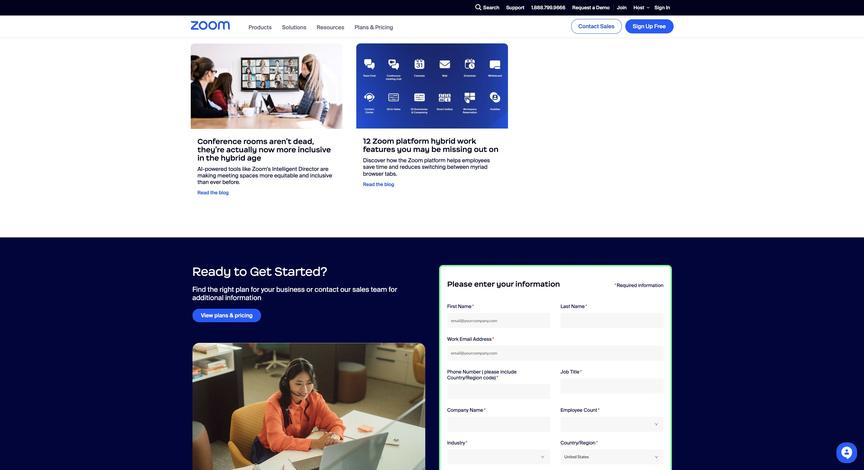 Task type: locate. For each thing, give the bounding box(es) containing it.
None text field
[[561, 379, 664, 394], [448, 385, 551, 400], [448, 417, 551, 433], [561, 379, 664, 394], [448, 385, 551, 400], [448, 417, 551, 433]]

spaces
[[240, 172, 258, 179]]

1 vertical spatial more
[[260, 172, 273, 179]]

work email address *
[[448, 337, 494, 343]]

your right enter
[[497, 280, 514, 289]]

None search field
[[451, 2, 474, 13]]

resources button
[[317, 24, 345, 31]]

sign left in
[[655, 4, 665, 11]]

0 horizontal spatial country/region
[[448, 375, 482, 381]]

& right "plans"
[[230, 312, 234, 320]]

conference rooms aren't dead, they're actually now more inclusive in the hybrid age image
[[191, 43, 343, 129]]

tools
[[229, 166, 241, 173]]

plans
[[355, 24, 369, 31]]

None text field
[[561, 313, 664, 329]]

equitable
[[274, 172, 298, 179]]

& right plans
[[370, 24, 374, 31]]

pricing
[[235, 312, 253, 320]]

0 vertical spatial inclusive
[[298, 145, 331, 155]]

1 horizontal spatial hybrid
[[431, 137, 456, 146]]

sign for sign up free
[[633, 23, 645, 30]]

request a demo
[[573, 4, 610, 11]]

plans
[[214, 312, 228, 320]]

country/region down employee count *
[[561, 441, 596, 447]]

blog
[[550, 1, 560, 7], [385, 10, 395, 16], [219, 16, 229, 22], [385, 181, 395, 188], [219, 190, 229, 196]]

& inside the view plans & pricing link
[[230, 312, 234, 320]]

1 horizontal spatial more
[[277, 145, 296, 155]]

more right 'spaces'
[[260, 172, 273, 179]]

company
[[448, 408, 469, 414]]

view plans & pricing link
[[192, 309, 261, 323]]

dead,
[[293, 137, 314, 146]]

sign in
[[655, 4, 671, 11]]

request
[[573, 4, 592, 11]]

name
[[458, 304, 472, 310], [572, 304, 585, 310], [470, 408, 484, 414]]

0 vertical spatial sign
[[655, 4, 665, 11]]

please
[[485, 369, 500, 376]]

1 horizontal spatial &
[[370, 24, 374, 31]]

save
[[363, 164, 375, 171]]

12
[[363, 137, 371, 146]]

you
[[397, 145, 412, 154]]

* down company name * at the right bottom of page
[[465, 441, 467, 447]]

the
[[542, 1, 549, 7], [376, 10, 384, 16], [210, 16, 218, 22], [206, 154, 219, 163], [399, 157, 407, 164], [376, 181, 384, 188], [210, 190, 218, 196], [208, 285, 218, 294]]

name right first
[[458, 304, 472, 310]]

and right equitable
[[299, 172, 309, 179]]

country/region left code)
[[448, 375, 482, 381]]

0 vertical spatial more
[[277, 145, 296, 155]]

1.888.799.9666 link
[[528, 0, 569, 15]]

&
[[370, 24, 374, 31], [230, 312, 234, 320]]

and right time
[[389, 164, 399, 171]]

1 vertical spatial sign
[[633, 23, 645, 30]]

1 vertical spatial and
[[299, 172, 309, 179]]

team
[[371, 285, 387, 294]]

pricing
[[375, 24, 393, 31]]

read the blog
[[529, 1, 560, 7], [363, 10, 395, 16], [198, 16, 229, 22], [363, 181, 395, 188], [198, 190, 229, 196]]

platform left be
[[396, 137, 429, 146]]

myriad
[[471, 164, 488, 171]]

0 vertical spatial country/region
[[448, 375, 482, 381]]

sales
[[353, 285, 369, 294]]

making
[[198, 172, 216, 179]]

search image
[[476, 4, 482, 10]]

director
[[299, 166, 319, 173]]

intelligent
[[272, 166, 297, 173]]

* right company
[[484, 408, 485, 414]]

platform
[[396, 137, 429, 146], [425, 157, 446, 164]]

for right team
[[389, 285, 398, 294]]

2 for from the left
[[389, 285, 398, 294]]

0 horizontal spatial hybrid
[[221, 154, 246, 163]]

be
[[432, 145, 441, 154]]

0 horizontal spatial sign
[[633, 23, 645, 30]]

your
[[497, 280, 514, 289], [261, 285, 275, 294]]

ready to get started?
[[192, 265, 327, 280]]

0 vertical spatial zoom
[[373, 137, 394, 146]]

1 horizontal spatial country/region
[[561, 441, 596, 447]]

hybrid inside 12 zoom platform hybrid work features you may be missing out on discover how the zoom platform helps employees save time and reduces switching between myriad browser tabs.
[[431, 137, 456, 146]]

contact sales link
[[572, 19, 622, 34]]

name for company name
[[470, 408, 484, 414]]

like
[[242, 166, 251, 173]]

contact
[[315, 285, 339, 294]]

out
[[474, 145, 487, 154]]

12 zoom platform hybrid work features you may be missing out on discover how the zoom platform helps employees save time and reduces switching between myriad browser tabs.
[[363, 137, 499, 178]]

support link
[[503, 0, 528, 15]]

0 horizontal spatial for
[[251, 285, 260, 294]]

1 horizontal spatial for
[[389, 285, 398, 294]]

required
[[617, 283, 637, 289]]

1 horizontal spatial sign
[[655, 4, 665, 11]]

0 horizontal spatial your
[[261, 285, 275, 294]]

solutions
[[282, 24, 307, 31]]

sales
[[601, 23, 615, 30]]

your down get
[[261, 285, 275, 294]]

email@yourcompany.com text field
[[448, 313, 551, 329]]

for right plan on the bottom left of page
[[251, 285, 260, 294]]

zoom right 12
[[373, 137, 394, 146]]

0 horizontal spatial information
[[225, 294, 262, 303]]

zoom down may at the left
[[408, 157, 423, 164]]

0 vertical spatial and
[[389, 164, 399, 171]]

1 vertical spatial &
[[230, 312, 234, 320]]

*
[[614, 283, 616, 289], [472, 304, 474, 310], [585, 304, 587, 310], [492, 337, 494, 343], [580, 369, 582, 376], [496, 375, 498, 381], [484, 408, 485, 414], [598, 408, 599, 414], [465, 441, 467, 447], [596, 441, 598, 447]]

more
[[277, 145, 296, 155], [260, 172, 273, 179]]

view plans & pricing
[[201, 312, 253, 320]]

* down email@yourcompany.com text field at bottom
[[492, 337, 494, 343]]

hybrid up tools
[[221, 154, 246, 163]]

ready to get started? image
[[192, 343, 425, 471]]

sign
[[655, 4, 665, 11], [633, 23, 645, 30]]

sign left up
[[633, 23, 645, 30]]

information
[[516, 280, 560, 289], [639, 283, 664, 289], [225, 294, 262, 303]]

title
[[571, 369, 580, 376]]

industry
[[448, 441, 465, 447]]

host button
[[631, 0, 652, 15]]

for
[[251, 285, 260, 294], [389, 285, 398, 294]]

country/region
[[448, 375, 482, 381], [561, 441, 596, 447]]

and
[[389, 164, 399, 171], [299, 172, 309, 179]]

country/region inside phone number ( please include country/region code)
[[448, 375, 482, 381]]

additional
[[192, 294, 224, 303]]

products button
[[249, 24, 272, 31]]

0 vertical spatial hybrid
[[431, 137, 456, 146]]

zoom
[[373, 137, 394, 146], [408, 157, 423, 164]]

name right last
[[572, 304, 585, 310]]

may
[[413, 145, 430, 154]]

on
[[489, 145, 499, 154]]

they're
[[198, 145, 225, 155]]

(
[[482, 369, 484, 376]]

are
[[321, 166, 329, 173]]

inclusive
[[298, 145, 331, 155], [310, 172, 332, 179]]

1 vertical spatial zoom
[[408, 157, 423, 164]]

please
[[448, 280, 473, 289]]

name right company
[[470, 408, 484, 414]]

* down count
[[596, 441, 598, 447]]

view
[[201, 312, 213, 320]]

read
[[529, 1, 541, 7], [363, 10, 375, 16], [198, 16, 209, 22], [363, 181, 375, 188], [198, 190, 209, 196]]

read the blog link
[[529, 1, 560, 8], [363, 9, 395, 16], [198, 15, 229, 23], [363, 181, 395, 188], [198, 189, 229, 197]]

find
[[192, 285, 206, 294]]

platform down be
[[425, 157, 446, 164]]

0 horizontal spatial &
[[230, 312, 234, 320]]

first name *
[[448, 304, 474, 310]]

name for first name
[[458, 304, 472, 310]]

sign up free
[[633, 23, 666, 30]]

hybrid up helps
[[431, 137, 456, 146]]

more up intelligent
[[277, 145, 296, 155]]

1 vertical spatial hybrid
[[221, 154, 246, 163]]

work
[[458, 137, 476, 146]]

0 horizontal spatial and
[[299, 172, 309, 179]]

1 horizontal spatial and
[[389, 164, 399, 171]]



Task type: describe. For each thing, give the bounding box(es) containing it.
work
[[448, 337, 459, 343]]

phone
[[448, 369, 462, 376]]

ai-
[[198, 166, 205, 173]]

include
[[501, 369, 517, 376]]

age
[[247, 154, 261, 163]]

0 vertical spatial &
[[370, 24, 374, 31]]

1 horizontal spatial information
[[516, 280, 560, 289]]

0 vertical spatial platform
[[396, 137, 429, 146]]

find the right plan for your business or contact our sales team for additional information
[[192, 285, 398, 303]]

up
[[646, 23, 653, 30]]

address
[[473, 337, 492, 343]]

between
[[447, 164, 469, 171]]

how
[[387, 157, 397, 164]]

helps
[[447, 157, 461, 164]]

phone number ( please include country/region code)
[[448, 369, 517, 381]]

1 vertical spatial platform
[[425, 157, 446, 164]]

search image
[[476, 4, 482, 10]]

conference
[[198, 137, 242, 146]]

join link
[[614, 0, 631, 15]]

your inside "find the right plan for your business or contact our sales team for additional information"
[[261, 285, 275, 294]]

resources
[[317, 24, 345, 31]]

contact
[[579, 23, 599, 30]]

business
[[276, 285, 305, 294]]

1.888.799.9666
[[532, 4, 566, 11]]

a
[[593, 4, 595, 11]]

* right employee
[[598, 408, 599, 414]]

ready
[[192, 265, 231, 280]]

contact sales
[[579, 23, 615, 30]]

last
[[561, 304, 571, 310]]

email@yourcompany.com email field
[[448, 346, 664, 361]]

* left required
[[614, 283, 616, 289]]

zoom logo image
[[191, 21, 230, 30]]

reduces
[[400, 164, 421, 171]]

employees
[[462, 157, 490, 164]]

1 horizontal spatial zoom
[[408, 157, 423, 164]]

* left include
[[496, 375, 498, 381]]

host
[[634, 4, 645, 11]]

country/region *
[[561, 441, 598, 447]]

last name *
[[561, 304, 587, 310]]

browser
[[363, 170, 384, 178]]

discover
[[363, 157, 386, 164]]

get
[[250, 265, 272, 280]]

in
[[666, 4, 671, 11]]

the inside 12 zoom platform hybrid work features you may be missing out on discover how the zoom platform helps employees save time and reduces switching between myriad browser tabs.
[[399, 157, 407, 164]]

features
[[363, 145, 396, 154]]

first
[[448, 304, 457, 310]]

than
[[198, 179, 209, 186]]

email
[[460, 337, 472, 343]]

rooms
[[244, 137, 268, 146]]

products
[[249, 24, 272, 31]]

1 vertical spatial inclusive
[[310, 172, 332, 179]]

* right job
[[580, 369, 582, 376]]

enter
[[475, 280, 495, 289]]

or
[[307, 285, 313, 294]]

and inside 12 zoom platform hybrid work features you may be missing out on discover how the zoom platform helps employees save time and reduces switching between myriad browser tabs.
[[389, 164, 399, 171]]

and inside 'conference rooms aren't dead, they're actually now more inclusive in the hybrid age ai-powered tools like zoom's intelligent director are making meeting spaces more equitable and inclusive than ever before.'
[[299, 172, 309, 179]]

* right first
[[472, 304, 474, 310]]

tabs.
[[385, 170, 398, 178]]

12 zoom platform hybrid work features you may be missing out on image
[[356, 43, 508, 129]]

free
[[655, 23, 666, 30]]

support
[[507, 4, 525, 11]]

meeting
[[218, 172, 239, 179]]

in
[[198, 154, 204, 163]]

information inside "find the right plan for your business or contact our sales team for additional information"
[[225, 294, 262, 303]]

search
[[484, 5, 500, 11]]

employee
[[561, 408, 583, 414]]

the inside "find the right plan for your business or contact our sales team for additional information"
[[208, 285, 218, 294]]

time
[[376, 164, 388, 171]]

zoom's
[[252, 166, 271, 173]]

0 horizontal spatial zoom
[[373, 137, 394, 146]]

* required information
[[614, 283, 664, 289]]

ever
[[210, 179, 221, 186]]

hybrid inside 'conference rooms aren't dead, they're actually now more inclusive in the hybrid age ai-powered tools like zoom's intelligent director are making meeting spaces more equitable and inclusive than ever before.'
[[221, 154, 246, 163]]

request a demo link
[[569, 0, 614, 15]]

before.
[[223, 179, 240, 186]]

plan
[[236, 285, 249, 294]]

job title *
[[561, 369, 582, 376]]

aren't
[[269, 137, 292, 146]]

plans & pricing link
[[355, 24, 393, 31]]

1 vertical spatial country/region
[[561, 441, 596, 447]]

to
[[234, 265, 247, 280]]

2 horizontal spatial information
[[639, 283, 664, 289]]

sign up free link
[[626, 19, 674, 33]]

right
[[220, 285, 234, 294]]

* right last
[[585, 304, 587, 310]]

employee count *
[[561, 408, 599, 414]]

now
[[259, 145, 275, 155]]

code)
[[484, 375, 496, 381]]

1 horizontal spatial your
[[497, 280, 514, 289]]

1 for from the left
[[251, 285, 260, 294]]

company name *
[[448, 408, 485, 414]]

conference rooms aren't dead, they're actually now more inclusive in the hybrid age ai-powered tools like zoom's intelligent director are making meeting spaces more equitable and inclusive than ever before.
[[198, 137, 332, 186]]

the inside 'conference rooms aren't dead, they're actually now more inclusive in the hybrid age ai-powered tools like zoom's intelligent director are making meeting spaces more equitable and inclusive than ever before.'
[[206, 154, 219, 163]]

count
[[584, 408, 598, 414]]

sign for sign in
[[655, 4, 665, 11]]

0 horizontal spatial more
[[260, 172, 273, 179]]

our
[[341, 285, 351, 294]]

actually
[[226, 145, 257, 155]]

powered
[[205, 166, 227, 173]]

name for last name
[[572, 304, 585, 310]]



Task type: vqa. For each thing, say whether or not it's contained in the screenshot.
Download the whitepaper link
no



